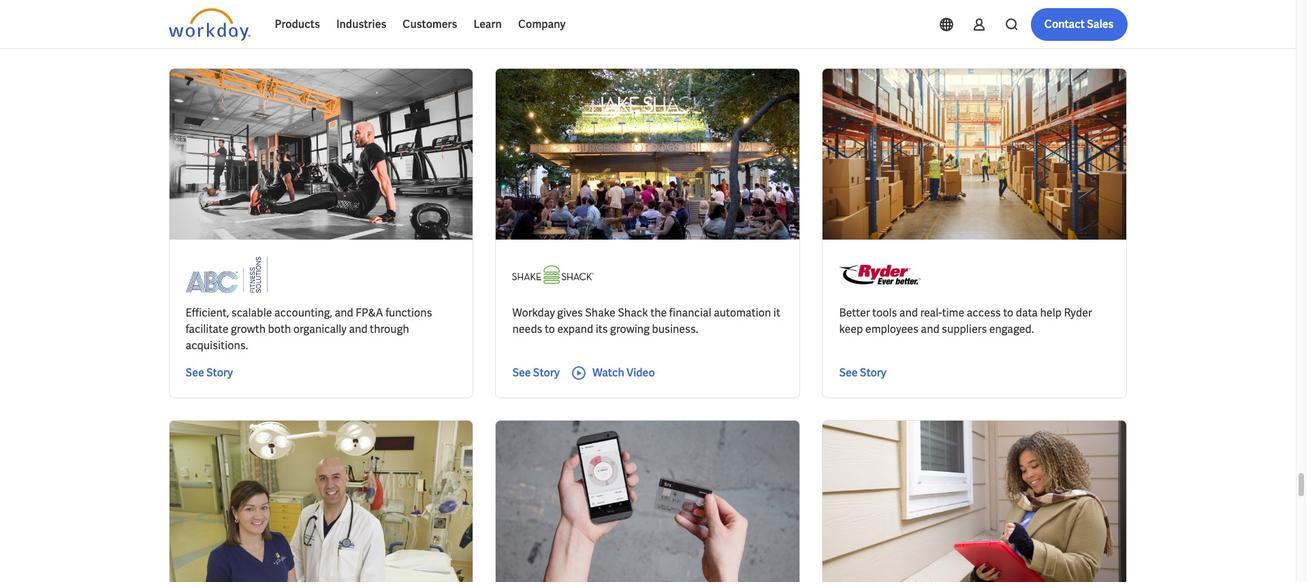 Task type: locate. For each thing, give the bounding box(es) containing it.
ryder (ryder truck rental, inc.) image
[[840, 256, 921, 294]]

functions
[[386, 306, 432, 320]]

1 horizontal spatial to
[[1004, 306, 1014, 320]]

better
[[840, 306, 871, 320]]

1 horizontal spatial video
[[627, 366, 655, 380]]

gives
[[558, 306, 583, 320]]

see story down acquisitions.
[[186, 366, 233, 380]]

1 horizontal spatial watch
[[593, 366, 625, 380]]

0 vertical spatial watch video link
[[513, 13, 597, 29]]

business outcome button
[[326, 7, 446, 35]]

the
[[651, 306, 667, 320]]

see story left the industry
[[186, 13, 233, 28]]

watch for topmost watch video link
[[535, 13, 566, 28]]

see
[[186, 13, 204, 28], [186, 366, 204, 380], [513, 366, 531, 380], [840, 366, 858, 380]]

efficient,
[[186, 306, 229, 320]]

0 vertical spatial watch
[[535, 13, 566, 28]]

more
[[468, 15, 490, 27]]

watch for bottommost watch video link
[[593, 366, 625, 380]]

story
[[206, 13, 233, 28], [206, 366, 233, 380], [533, 366, 560, 380], [860, 366, 887, 380]]

shack
[[618, 306, 649, 320]]

tools
[[873, 306, 898, 320]]

Search Customer Stories text field
[[934, 9, 1101, 33]]

watch video
[[535, 13, 597, 28], [593, 366, 655, 380]]

0 horizontal spatial to
[[545, 322, 555, 336]]

clear all button
[[529, 7, 573, 35]]

0 vertical spatial to
[[1004, 306, 1014, 320]]

accounting,
[[275, 306, 333, 320]]

financial
[[670, 306, 712, 320]]

see story for the see story link underneath the keep
[[840, 366, 887, 380]]

go to the homepage image
[[169, 8, 250, 41]]

0 horizontal spatial video
[[569, 13, 597, 28]]

customers
[[403, 17, 457, 31]]

watch video for topmost watch video link
[[535, 13, 597, 28]]

0 horizontal spatial watch
[[535, 13, 566, 28]]

see story down needs
[[513, 366, 560, 380]]

see story link
[[186, 13, 233, 29], [186, 365, 233, 381], [513, 365, 560, 381], [840, 365, 887, 381]]

video
[[569, 13, 597, 28], [627, 366, 655, 380]]

story down acquisitions.
[[206, 366, 233, 380]]

ryder
[[1065, 306, 1093, 320]]

growing
[[611, 322, 650, 336]]

1 vertical spatial to
[[545, 322, 555, 336]]

learn button
[[466, 8, 510, 41]]

to inside 'better tools and real-time access to data help ryder keep employees and suppliers engaged.'
[[1004, 306, 1014, 320]]

company button
[[510, 8, 574, 41]]

time
[[943, 306, 965, 320]]

company
[[519, 17, 566, 31]]

1 vertical spatial watch
[[593, 366, 625, 380]]

organically
[[294, 322, 347, 336]]

to up engaged.
[[1004, 306, 1014, 320]]

1 vertical spatial watch video
[[593, 366, 655, 380]]

contact
[[1045, 17, 1085, 31]]

engaged.
[[990, 322, 1035, 336]]

see story
[[186, 13, 233, 28], [186, 366, 233, 380], [513, 366, 560, 380], [840, 366, 887, 380]]

all
[[558, 15, 569, 27]]

see story down the keep
[[840, 366, 887, 380]]

watch video link
[[513, 13, 597, 29], [571, 365, 655, 381]]

see story for the see story link underneath needs
[[513, 366, 560, 380]]

to right needs
[[545, 322, 555, 336]]

sales
[[1088, 17, 1114, 31]]

industry button
[[241, 7, 315, 35]]

1 vertical spatial watch video link
[[571, 365, 655, 381]]

contact sales
[[1045, 17, 1114, 31]]

products
[[275, 17, 320, 31]]

industries
[[337, 17, 387, 31]]

its
[[596, 322, 608, 336]]

watch
[[535, 13, 566, 28], [593, 366, 625, 380]]

products button
[[267, 8, 328, 41]]

and
[[335, 306, 353, 320], [900, 306, 919, 320], [349, 322, 368, 336], [921, 322, 940, 336]]

and down "real-"
[[921, 322, 940, 336]]

to
[[1004, 306, 1014, 320], [545, 322, 555, 336]]

clear all
[[533, 15, 569, 27]]

video down growing
[[627, 366, 655, 380]]

data
[[1016, 306, 1039, 320]]

0 vertical spatial watch video
[[535, 13, 597, 28]]

employees
[[866, 322, 919, 336]]

video right clear
[[569, 13, 597, 28]]

fp&a
[[356, 306, 383, 320]]

contact sales link
[[1031, 8, 1128, 41]]

needs
[[513, 322, 543, 336]]



Task type: vqa. For each thing, say whether or not it's contained in the screenshot.
Clear All BUTTON at top left
yes



Task type: describe. For each thing, give the bounding box(es) containing it.
business outcome
[[337, 15, 418, 27]]

clear
[[533, 15, 556, 27]]

acquisitions.
[[186, 338, 248, 353]]

see story link down needs
[[513, 365, 560, 381]]

and left fp&a
[[335, 306, 353, 320]]

help
[[1041, 306, 1062, 320]]

outcome
[[378, 15, 418, 27]]

better tools and real-time access to data help ryder keep employees and suppliers engaged.
[[840, 306, 1093, 336]]

business
[[337, 15, 376, 27]]

efficient, scalable accounting, and fp&a functions facilitate growth both organically and through acquisitions.
[[186, 306, 432, 353]]

story right the topic
[[206, 13, 233, 28]]

workday
[[513, 306, 555, 320]]

shake
[[585, 306, 616, 320]]

story down needs
[[533, 366, 560, 380]]

facilitate
[[186, 322, 229, 336]]

keep
[[840, 322, 864, 336]]

and down fp&a
[[349, 322, 368, 336]]

shake shack enterprises, llc image
[[513, 256, 594, 294]]

industry
[[252, 15, 288, 27]]

business.
[[652, 322, 699, 336]]

story down the 'employees'
[[860, 366, 887, 380]]

abc fitness solutions, llc image
[[186, 256, 267, 294]]

automation
[[714, 306, 772, 320]]

see story for the see story link left of the industry
[[186, 13, 233, 28]]

and left "real-"
[[900, 306, 919, 320]]

see story link down acquisitions.
[[186, 365, 233, 381]]

more button
[[457, 7, 518, 35]]

suppliers
[[942, 322, 988, 336]]

growth
[[231, 322, 266, 336]]

customers button
[[395, 8, 466, 41]]

see story for the see story link under acquisitions.
[[186, 366, 233, 380]]

scalable
[[232, 306, 272, 320]]

workday gives shake shack the financial automation it needs to expand its growing business.
[[513, 306, 781, 336]]

through
[[370, 322, 409, 336]]

it
[[774, 306, 781, 320]]

learn
[[474, 17, 502, 31]]

access
[[967, 306, 1001, 320]]

industries button
[[328, 8, 395, 41]]

see story link left the industry
[[186, 13, 233, 29]]

both
[[268, 322, 291, 336]]

real-
[[921, 306, 943, 320]]

topic button
[[169, 7, 230, 35]]

to inside workday gives shake shack the financial automation it needs to expand its growing business.
[[545, 322, 555, 336]]

topic
[[180, 15, 203, 27]]

see story link down the keep
[[840, 365, 887, 381]]

watch video for bottommost watch video link
[[593, 366, 655, 380]]

0 vertical spatial video
[[569, 13, 597, 28]]

expand
[[558, 322, 594, 336]]

1 vertical spatial video
[[627, 366, 655, 380]]



